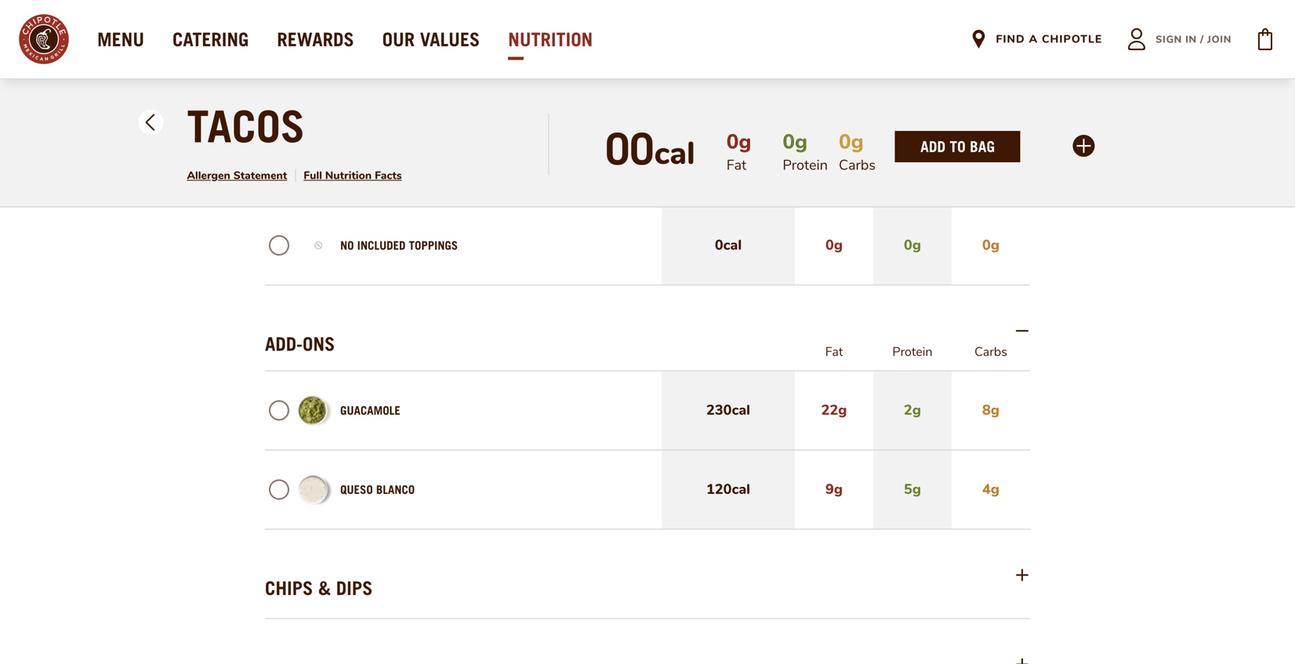 Task type: locate. For each thing, give the bounding box(es) containing it.
allergen statement
[[187, 168, 287, 183]]

1 vertical spatial 1g definition
[[952, 127, 1030, 205]]

chips
[[265, 577, 313, 599]]

tacos
[[187, 100, 305, 152]]

to
[[950, 137, 966, 155]]

5g definition
[[873, 450, 952, 529]]

deselect ingredient group image down add-
[[269, 400, 289, 421]]

1 toggle group image from the top
[[1016, 325, 1029, 337]]

toppings
[[409, 238, 458, 252]]

00 cal
[[605, 122, 695, 175]]

1g definition right add
[[952, 127, 1030, 205]]

lettuce
[[389, 159, 431, 173]]

1 1g definition from the top
[[952, 48, 1030, 126]]

sign in / join
[[1156, 32, 1232, 46]]

1 deselect ingredient group image from the top
[[269, 77, 289, 97]]

1g definition
[[952, 48, 1030, 126], [952, 127, 1030, 205]]

0 vertical spatial toggle group image
[[1016, 325, 1029, 337]]

00 definition
[[605, 122, 654, 175]]

1 vertical spatial 8g definition
[[952, 371, 1030, 450]]

1g definition down the find on the right of the page
[[952, 48, 1030, 126]]

ons
[[303, 332, 335, 355]]

0 vertical spatial 8g
[[826, 77, 843, 96]]

1g definition for 6g
[[952, 48, 1030, 126]]

nutrition
[[508, 28, 593, 51]]

chips & dips
[[265, 577, 373, 599]]

&
[[318, 577, 331, 599]]

1 horizontal spatial 8g
[[982, 401, 1000, 420]]

1g down bag
[[982, 156, 1000, 176]]

rewards link
[[277, 28, 354, 51]]

2 image
[[145, 114, 155, 123]]

our
[[382, 28, 415, 51]]

menu
[[97, 28, 144, 51]]

full nutrition facts link
[[304, 168, 402, 183]]

chipotle
[[1042, 32, 1102, 47]]

1 vertical spatial 1g
[[982, 156, 1000, 176]]

deselect ingredient group image left queso
[[269, 479, 289, 500]]

2 toggle group image from the top
[[1016, 569, 1029, 581]]

0 vertical spatial 1g definition
[[952, 48, 1030, 126]]

toggle group image
[[1016, 325, 1029, 337], [1016, 569, 1029, 581]]

add to bag button
[[920, 137, 995, 155]]

find a chipotle image
[[969, 30, 988, 49]]

0g definition
[[795, 127, 873, 205], [873, 127, 952, 205], [727, 128, 751, 155], [783, 128, 807, 155], [839, 128, 864, 155], [795, 206, 873, 285], [873, 206, 952, 285], [952, 206, 1030, 285]]

/
[[1200, 32, 1204, 46]]

carbs
[[975, 343, 1007, 360]]

1g
[[982, 77, 1000, 96], [982, 156, 1000, 176]]

nutrition
[[325, 168, 372, 183]]

sign in / join heading
[[1156, 32, 1232, 46]]

deselect ingredient group image for 120cal
[[269, 479, 289, 500]]

add
[[920, 137, 946, 155]]

full nutrition facts
[[304, 168, 402, 183]]

0 horizontal spatial 8g definition
[[795, 48, 873, 126]]

0cal definition
[[662, 206, 795, 285]]

0 vertical spatial 1g
[[982, 77, 1000, 96]]

2 deselect ingredient group image from the top
[[269, 156, 289, 176]]

0 horizontal spatial 8g
[[826, 77, 843, 96]]

values
[[420, 28, 480, 51]]

facts
[[375, 168, 402, 183]]

8g for the right the 8g definition
[[982, 401, 1000, 420]]

cheese
[[340, 80, 378, 94]]

catering
[[172, 28, 249, 51]]

4 deselect ingredient group image from the top
[[269, 479, 289, 500]]

romaine lettuce
[[340, 159, 431, 173]]

5g
[[904, 480, 921, 499]]

2 1g from the top
[[982, 156, 1000, 176]]

deselect ingredient group image left the full
[[269, 156, 289, 176]]

1g down find a chipotle icon
[[982, 77, 1000, 96]]

deselect ingredient group image up tacos
[[269, 77, 289, 97]]

definition
[[952, 0, 1030, 47]]

2 1g definition from the top
[[952, 127, 1030, 205]]

deselect ingredient group image
[[269, 77, 289, 97], [269, 156, 289, 176], [269, 400, 289, 421], [269, 479, 289, 500]]

0g
[[727, 128, 751, 155], [783, 128, 807, 155], [839, 128, 864, 155], [826, 156, 843, 176], [904, 156, 921, 176], [826, 236, 843, 255], [904, 236, 921, 255], [982, 236, 1000, 255]]

find
[[996, 32, 1025, 47]]

1 vertical spatial 8g
[[982, 401, 1000, 420]]

deselect ingredient group image for 5cal
[[269, 156, 289, 176]]

8g
[[826, 77, 843, 96], [982, 401, 1000, 420]]

1 horizontal spatial 8g definition
[[952, 371, 1030, 450]]

our values link
[[382, 28, 480, 51]]

1 1g from the top
[[982, 77, 1000, 96]]

8g definition
[[795, 48, 873, 126], [952, 371, 1030, 450]]

3 deselect ingredient group image from the top
[[269, 400, 289, 421]]

9g
[[826, 480, 843, 499]]

1 vertical spatial toggle group image
[[1016, 569, 1029, 581]]



Task type: describe. For each thing, give the bounding box(es) containing it.
toggle group image
[[1016, 658, 1029, 664]]

4g
[[982, 480, 1000, 499]]

8g for the 8g definition to the top
[[826, 77, 843, 96]]

statement
[[233, 168, 287, 183]]

dips
[[336, 577, 373, 599]]

no included toppings
[[340, 238, 458, 252]]

deselect ingredient group image for 230cal
[[269, 400, 289, 421]]

9g definition
[[795, 450, 873, 529]]

nutrition link
[[508, 28, 593, 51]]

2g
[[904, 401, 921, 420]]

110cal
[[706, 77, 750, 96]]

00
[[605, 122, 654, 175]]

sign
[[1156, 32, 1182, 46]]

a
[[1029, 32, 1038, 47]]

fat
[[825, 343, 843, 360]]

0cal
[[715, 236, 742, 255]]

1g for 6g
[[982, 77, 1000, 96]]

5cal
[[715, 156, 742, 176]]

full
[[304, 168, 322, 183]]

22g
[[821, 401, 847, 420]]

find a chipotle link
[[996, 32, 1102, 47]]

sign in image
[[1118, 20, 1156, 58]]

no
[[340, 238, 354, 252]]

queso blanco
[[340, 483, 415, 497]]

230cal definition
[[662, 371, 795, 450]]

110cal definition
[[662, 48, 795, 126]]

add to bag
[[920, 137, 995, 155]]

deselect ingredient group image for 110cal
[[269, 77, 289, 97]]

find a chipotle
[[996, 32, 1102, 47]]

rewards
[[277, 28, 354, 51]]

230cal
[[706, 401, 750, 420]]

in
[[1185, 32, 1197, 46]]

protein
[[892, 343, 933, 360]]

add-
[[265, 332, 303, 355]]

deselect ingredient group image
[[269, 235, 289, 256]]

bag
[[970, 137, 995, 155]]

blanco
[[376, 483, 415, 497]]

cal
[[654, 132, 695, 175]]

1 image
[[145, 122, 155, 131]]

1g definition for 0g
[[952, 127, 1030, 205]]

our values
[[382, 28, 480, 51]]

allergen statement link
[[187, 168, 287, 183]]

0 vertical spatial 8g definition
[[795, 48, 873, 126]]

5cal definition
[[662, 127, 795, 205]]

menu link
[[97, 28, 144, 51]]

1g for 0g
[[982, 156, 1000, 176]]

included
[[357, 238, 406, 252]]

add to bag image
[[1246, 20, 1284, 58]]

6g
[[904, 77, 921, 96]]

allergen
[[187, 168, 230, 183]]

120cal
[[706, 480, 750, 499]]

2g definition
[[873, 371, 952, 450]]

6g definition
[[873, 48, 952, 126]]

queso
[[340, 483, 373, 497]]

join
[[1207, 32, 1232, 46]]

guacamole
[[340, 403, 400, 417]]

add-ons
[[265, 332, 335, 355]]

22g definition
[[795, 371, 873, 450]]

120cal definition
[[662, 450, 795, 529]]

catering link
[[172, 28, 249, 51]]

cal definition
[[654, 132, 695, 175]]

romaine
[[340, 159, 385, 173]]

chipotle mexican grill image
[[19, 14, 69, 64]]

4g definition
[[952, 450, 1030, 529]]



Task type: vqa. For each thing, say whether or not it's contained in the screenshot.


